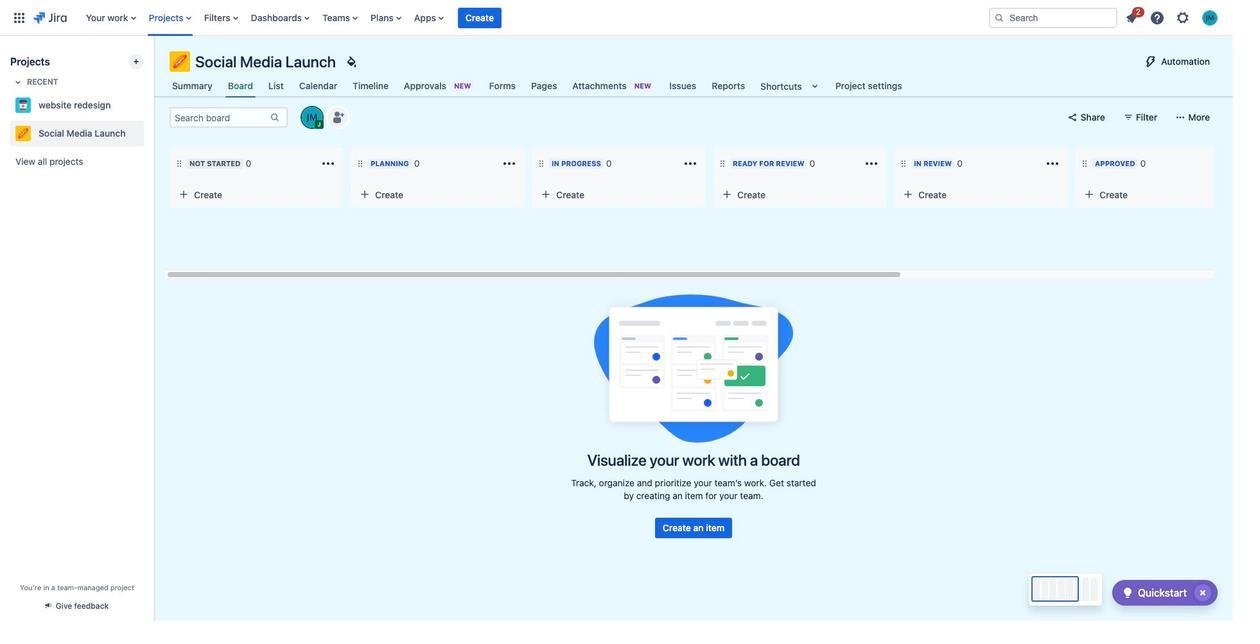 Task type: describe. For each thing, give the bounding box(es) containing it.
Search field
[[989, 7, 1118, 28]]

appswitcher icon image
[[12, 10, 27, 25]]

2 column actions menu image from the left
[[1045, 156, 1061, 172]]

collapse image
[[1025, 156, 1040, 172]]

1 horizontal spatial list
[[1121, 5, 1226, 29]]

sidebar navigation image
[[140, 51, 168, 77]]

collapse recent projects image
[[10, 75, 26, 90]]

1 column actions menu image from the left
[[321, 156, 336, 172]]

dismiss quickstart image
[[1193, 583, 1214, 604]]

your profile and settings image
[[1203, 10, 1218, 25]]

settings image
[[1176, 10, 1191, 25]]

0 horizontal spatial list
[[80, 0, 979, 36]]



Task type: vqa. For each thing, say whether or not it's contained in the screenshot.
left 18
no



Task type: locate. For each thing, give the bounding box(es) containing it.
notifications image
[[1124, 10, 1140, 25]]

1 horizontal spatial column actions menu image
[[1045, 156, 1061, 172]]

list item inside list
[[1121, 5, 1145, 28]]

search image
[[995, 13, 1005, 23]]

set project background image
[[344, 54, 359, 69]]

create project image
[[131, 57, 141, 67]]

automation image
[[1144, 54, 1159, 69]]

1 column actions menu image from the left
[[864, 156, 880, 172]]

column actions menu image
[[864, 156, 880, 172], [1045, 156, 1061, 172]]

0 horizontal spatial column actions menu image
[[864, 156, 880, 172]]

1 horizontal spatial column actions menu image
[[502, 156, 517, 172]]

banner
[[0, 0, 1234, 36]]

0 horizontal spatial column actions menu image
[[321, 156, 336, 172]]

0 horizontal spatial list item
[[458, 0, 502, 36]]

tab list
[[162, 75, 913, 98]]

list
[[80, 0, 979, 36], [1121, 5, 1226, 29]]

add to starred image
[[140, 98, 155, 113]]

collapse image
[[1206, 156, 1221, 172]]

1 horizontal spatial list item
[[1121, 5, 1145, 28]]

list item
[[458, 0, 502, 36], [1121, 5, 1145, 28]]

None search field
[[989, 7, 1118, 28]]

2 column actions menu image from the left
[[502, 156, 517, 172]]

primary element
[[8, 0, 979, 36]]

column actions menu image
[[321, 156, 336, 172], [502, 156, 517, 172]]

help image
[[1150, 10, 1165, 25]]

Search board text field
[[171, 109, 269, 127]]

check image
[[1120, 586, 1136, 601]]

add people image
[[330, 110, 346, 125]]

add to starred image
[[140, 126, 155, 141]]

jira image
[[33, 10, 67, 25], [33, 10, 67, 25]]



